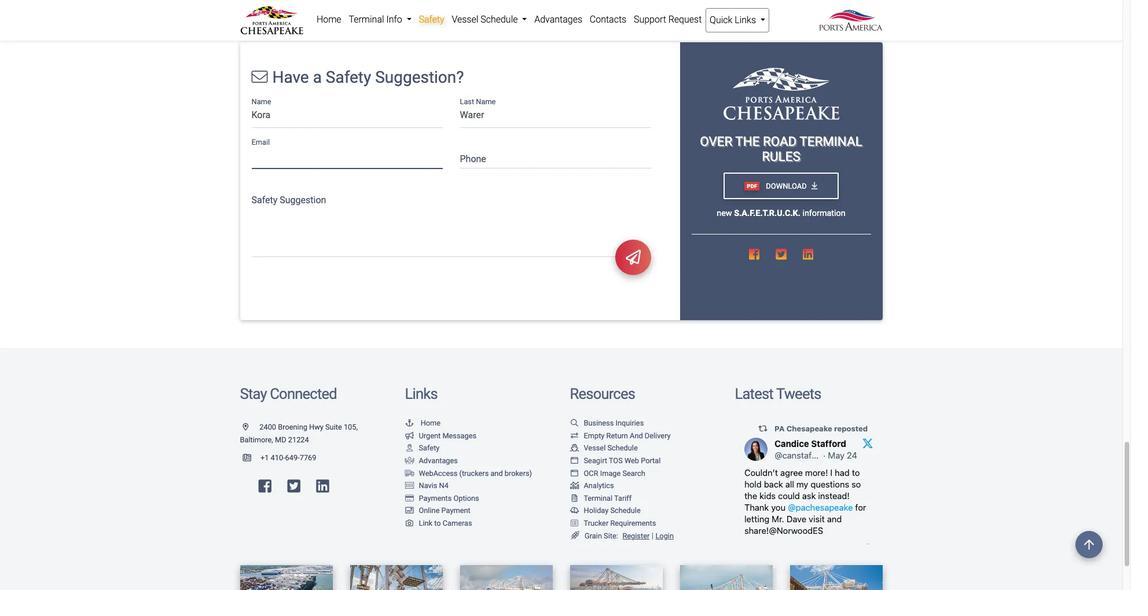 Task type: vqa. For each thing, say whether or not it's contained in the screenshot.
the bottom Safety link
yes



Task type: describe. For each thing, give the bounding box(es) containing it.
holiday schedule link
[[570, 506, 641, 515]]

browser image for seagirt
[[570, 458, 579, 465]]

webaccess
[[419, 469, 458, 478]]

safety suggestion
[[252, 194, 326, 205]]

Phone text field
[[460, 146, 651, 169]]

contacts
[[590, 14, 627, 25]]

0 vertical spatial advantages link
[[531, 8, 586, 31]]

tariff
[[614, 494, 632, 503]]

support request
[[634, 14, 702, 25]]

safety link for terminal info link
[[415, 8, 448, 31]]

user hard hat image
[[405, 445, 414, 452]]

home link for terminal info link
[[313, 8, 345, 31]]

request
[[669, 14, 702, 25]]

webaccess (truckers and brokers) link
[[405, 469, 532, 478]]

resources
[[570, 385, 635, 403]]

search image
[[570, 420, 579, 427]]

anchor image
[[405, 420, 414, 427]]

link to cameras link
[[405, 519, 472, 528]]

last
[[460, 97, 474, 106]]

new
[[717, 209, 732, 218]]

phone office image
[[243, 455, 261, 462]]

rules
[[762, 149, 801, 164]]

bullhorn image
[[405, 433, 414, 440]]

facebook square image
[[259, 479, 272, 494]]

connected
[[270, 385, 337, 403]]

container storage image
[[405, 483, 414, 490]]

ship image
[[570, 445, 579, 452]]

messages
[[443, 431, 477, 440]]

2400 broening hwy suite 105, baltimore, md 21224 link
[[240, 423, 358, 444]]

0 horizontal spatial home
[[317, 14, 341, 25]]

webaccess (truckers and brokers)
[[419, 469, 532, 478]]

suggestion
[[280, 194, 326, 205]]

delivery
[[645, 431, 671, 440]]

seagirt tos web portal
[[584, 456, 661, 465]]

credit card front image
[[405, 508, 414, 515]]

baltimore,
[[240, 435, 273, 444]]

105,
[[344, 423, 358, 432]]

link to cameras
[[419, 519, 472, 528]]

grain
[[585, 531, 602, 540]]

+1 410-649-7769 link
[[240, 454, 316, 462]]

over
[[700, 134, 733, 149]]

holiday schedule
[[584, 506, 641, 515]]

1 horizontal spatial home
[[421, 419, 441, 428]]

21224
[[288, 435, 309, 444]]

email
[[252, 138, 270, 147]]

stay
[[240, 385, 267, 403]]

quick links
[[710, 14, 759, 25]]

Safety Suggestion text field
[[252, 187, 651, 257]]

search
[[623, 469, 646, 478]]

urgent messages link
[[405, 431, 477, 440]]

online payment link
[[405, 506, 471, 515]]

649-
[[285, 454, 300, 462]]

the
[[736, 134, 760, 149]]

trucker requirements
[[584, 519, 656, 528]]

terminal info link
[[345, 8, 415, 31]]

urgent messages
[[419, 431, 477, 440]]

stay connected
[[240, 385, 337, 403]]

7769
[[300, 454, 316, 462]]

wheat image
[[570, 531, 581, 540]]

hand receiving image
[[405, 458, 414, 465]]

online payment
[[419, 506, 471, 515]]

login link
[[656, 531, 674, 540]]

contacts link
[[586, 8, 630, 31]]

pdf
[[747, 183, 758, 189]]

link
[[419, 519, 433, 528]]

image
[[600, 469, 621, 478]]

analytics
[[584, 481, 614, 490]]

and
[[630, 431, 643, 440]]

list alt image
[[570, 520, 579, 528]]

terminal for terminal info
[[349, 14, 384, 25]]

Last Name text field
[[460, 106, 651, 128]]

seagirt tos web portal link
[[570, 456, 661, 465]]

trucker
[[584, 519, 609, 528]]

arrow to bottom image
[[812, 182, 818, 190]]

browser image for ocr
[[570, 470, 579, 477]]

1 vertical spatial advantages
[[419, 456, 458, 465]]

quick
[[710, 14, 733, 25]]

analytics link
[[570, 481, 614, 490]]

terminal for terminal tariff
[[584, 494, 613, 503]]

2400
[[260, 423, 276, 432]]

0 vertical spatial twitter square image
[[776, 249, 787, 261]]

terminal tariff
[[584, 494, 632, 503]]

linkedin image
[[316, 479, 329, 494]]

last name
[[460, 97, 496, 106]]

register link
[[621, 531, 650, 540]]

410-
[[271, 454, 285, 462]]

and
[[491, 469, 503, 478]]

navis
[[419, 481, 438, 490]]

home link for urgent messages link
[[405, 419, 441, 428]]

quick links link
[[706, 8, 770, 32]]

safety left suggestion
[[252, 194, 278, 205]]

seagirt terminal image
[[724, 68, 839, 120]]

linkedin image
[[803, 249, 814, 261]]



Task type: locate. For each thing, give the bounding box(es) containing it.
hwy
[[309, 423, 324, 432]]

payments
[[419, 494, 452, 503]]

1 horizontal spatial vessel schedule
[[584, 444, 638, 453]]

safety link right info at the top left of page
[[415, 8, 448, 31]]

browser image
[[570, 458, 579, 465], [570, 470, 579, 477]]

terminal
[[800, 134, 863, 149]]

1 vertical spatial terminal
[[584, 494, 613, 503]]

n4
[[439, 481, 449, 490]]

latest
[[735, 385, 774, 403]]

browser image inside the seagirt tos web portal link
[[570, 458, 579, 465]]

download
[[765, 182, 807, 190]]

1 vertical spatial vessel schedule
[[584, 444, 638, 453]]

trucker requirements link
[[570, 519, 656, 528]]

safety link down urgent
[[405, 444, 440, 453]]

0 horizontal spatial terminal
[[349, 14, 384, 25]]

terminal left info at the top left of page
[[349, 14, 384, 25]]

1 vertical spatial home link
[[405, 419, 441, 428]]

1 name from the left
[[252, 97, 271, 106]]

1 horizontal spatial advantages
[[535, 14, 583, 25]]

1 horizontal spatial advantages link
[[531, 8, 586, 31]]

credit card image
[[405, 495, 414, 502]]

schedule for the bells icon
[[611, 506, 641, 515]]

support request link
[[630, 8, 706, 31]]

0 horizontal spatial vessel schedule
[[452, 14, 520, 25]]

browser image inside the ocr image search 'link'
[[570, 470, 579, 477]]

latest tweets
[[735, 385, 822, 403]]

0 vertical spatial schedule
[[481, 14, 518, 25]]

0 horizontal spatial advantages
[[419, 456, 458, 465]]

safety down urgent
[[419, 444, 440, 453]]

safety link for urgent messages link
[[405, 444, 440, 453]]

links right quick
[[735, 14, 756, 25]]

Name text field
[[252, 106, 443, 128]]

home link left the terminal info
[[313, 8, 345, 31]]

vessel
[[452, 14, 479, 25], [584, 444, 606, 453]]

requirements
[[611, 519, 656, 528]]

0 vertical spatial home link
[[313, 8, 345, 31]]

1 browser image from the top
[[570, 458, 579, 465]]

portal
[[641, 456, 661, 465]]

info
[[387, 14, 402, 25]]

schedule
[[481, 14, 518, 25], [608, 444, 638, 453], [611, 506, 641, 515]]

1 vertical spatial advantages link
[[405, 456, 458, 465]]

grain site: register | login
[[585, 531, 674, 541]]

business inquiries
[[584, 419, 644, 428]]

have
[[272, 68, 309, 87]]

road
[[763, 134, 797, 149]]

0 vertical spatial home
[[317, 14, 341, 25]]

0 vertical spatial vessel schedule link
[[448, 8, 531, 31]]

terminal tariff link
[[570, 494, 632, 503]]

0 horizontal spatial vessel
[[452, 14, 479, 25]]

0 vertical spatial vessel
[[452, 14, 479, 25]]

business
[[584, 419, 614, 428]]

1 vertical spatial vessel schedule link
[[570, 444, 638, 453]]

home link up urgent
[[405, 419, 441, 428]]

camera image
[[405, 520, 414, 528]]

payment
[[442, 506, 471, 515]]

terminal down analytics
[[584, 494, 613, 503]]

2400 broening hwy suite 105, baltimore, md 21224
[[240, 423, 358, 444]]

0 horizontal spatial advantages link
[[405, 456, 458, 465]]

safety link
[[415, 8, 448, 31], [405, 444, 440, 453]]

advantages left "contacts"
[[535, 14, 583, 25]]

phone
[[460, 154, 486, 165]]

analytics image
[[570, 483, 579, 490]]

Email text field
[[252, 146, 443, 169]]

suggestion?
[[375, 68, 464, 87]]

navis n4
[[419, 481, 449, 490]]

return
[[607, 431, 628, 440]]

advantages link left "contacts"
[[531, 8, 586, 31]]

2 vertical spatial schedule
[[611, 506, 641, 515]]

login
[[656, 531, 674, 540]]

safety right info at the top left of page
[[419, 14, 445, 25]]

support
[[634, 14, 666, 25]]

ocr image search
[[584, 469, 646, 478]]

twitter square image down "649-"
[[288, 479, 300, 494]]

terminal
[[349, 14, 384, 25], [584, 494, 613, 503]]

twitter square image right facebook square image
[[776, 249, 787, 261]]

1 horizontal spatial terminal
[[584, 494, 613, 503]]

home link
[[313, 8, 345, 31], [405, 419, 441, 428]]

to
[[434, 519, 441, 528]]

2 name from the left
[[476, 97, 496, 106]]

business inquiries link
[[570, 419, 644, 428]]

information
[[803, 209, 846, 218]]

have a safety suggestion?
[[272, 68, 464, 87]]

payments options link
[[405, 494, 479, 503]]

|
[[652, 531, 654, 541]]

facebook square image
[[749, 249, 760, 261]]

1 vertical spatial links
[[405, 385, 438, 403]]

urgent
[[419, 431, 441, 440]]

1 horizontal spatial twitter square image
[[776, 249, 787, 261]]

1 vertical spatial vessel
[[584, 444, 606, 453]]

1 horizontal spatial vessel
[[584, 444, 606, 453]]

schedule for ship icon
[[608, 444, 638, 453]]

0 vertical spatial vessel schedule
[[452, 14, 520, 25]]

1 horizontal spatial name
[[476, 97, 496, 106]]

advantages link up webaccess
[[405, 456, 458, 465]]

0 horizontal spatial links
[[405, 385, 438, 403]]

home up urgent
[[421, 419, 441, 428]]

1 horizontal spatial vessel schedule link
[[570, 444, 638, 453]]

file invoice image
[[570, 495, 579, 502]]

0 horizontal spatial name
[[252, 97, 271, 106]]

home left the terminal info
[[317, 14, 341, 25]]

1 horizontal spatial links
[[735, 14, 756, 25]]

exchange image
[[570, 433, 579, 440]]

name up email at top
[[252, 97, 271, 106]]

0 vertical spatial safety link
[[415, 8, 448, 31]]

safety right a
[[326, 68, 371, 87]]

2 browser image from the top
[[570, 470, 579, 477]]

empty return and delivery link
[[570, 431, 671, 440]]

1 vertical spatial safety link
[[405, 444, 440, 453]]

advantages
[[535, 14, 583, 25], [419, 456, 458, 465]]

tweets
[[777, 385, 822, 403]]

1 vertical spatial twitter square image
[[288, 479, 300, 494]]

seagirt
[[584, 456, 608, 465]]

name right last
[[476, 97, 496, 106]]

0 horizontal spatial home link
[[313, 8, 345, 31]]

(truckers
[[460, 469, 489, 478]]

s.a.f.e.t.r.u.c.k.
[[735, 209, 801, 218]]

links up anchor image
[[405, 385, 438, 403]]

0 vertical spatial links
[[735, 14, 756, 25]]

0 vertical spatial terminal
[[349, 14, 384, 25]]

+1 410-649-7769
[[261, 454, 316, 462]]

1 vertical spatial browser image
[[570, 470, 579, 477]]

0 vertical spatial advantages
[[535, 14, 583, 25]]

holiday
[[584, 506, 609, 515]]

1 vertical spatial schedule
[[608, 444, 638, 453]]

browser image up analytics icon on the bottom right
[[570, 470, 579, 477]]

navis n4 link
[[405, 481, 449, 490]]

vessel schedule link
[[448, 8, 531, 31], [570, 444, 638, 453]]

0 horizontal spatial twitter square image
[[288, 479, 300, 494]]

suite
[[325, 423, 342, 432]]

0 horizontal spatial vessel schedule link
[[448, 8, 531, 31]]

options
[[454, 494, 479, 503]]

0 vertical spatial browser image
[[570, 458, 579, 465]]

online
[[419, 506, 440, 515]]

vessel schedule
[[452, 14, 520, 25], [584, 444, 638, 453]]

1 vertical spatial home
[[421, 419, 441, 428]]

twitter square image
[[776, 249, 787, 261], [288, 479, 300, 494]]

browser image down ship icon
[[570, 458, 579, 465]]

advantages up webaccess
[[419, 456, 458, 465]]

bells image
[[570, 508, 579, 515]]

ocr
[[584, 469, 599, 478]]

go to top image
[[1076, 531, 1103, 558]]

truck container image
[[405, 470, 414, 477]]

payments options
[[419, 494, 479, 503]]

1 horizontal spatial home link
[[405, 419, 441, 428]]

empty return and delivery
[[584, 431, 671, 440]]

site:
[[604, 531, 618, 540]]

tos
[[609, 456, 623, 465]]

home
[[317, 14, 341, 25], [421, 419, 441, 428]]

+1
[[261, 454, 269, 462]]

map marker alt image
[[243, 424, 258, 431]]

md
[[275, 435, 286, 444]]

terminal info
[[349, 14, 405, 25]]

empty
[[584, 431, 605, 440]]



